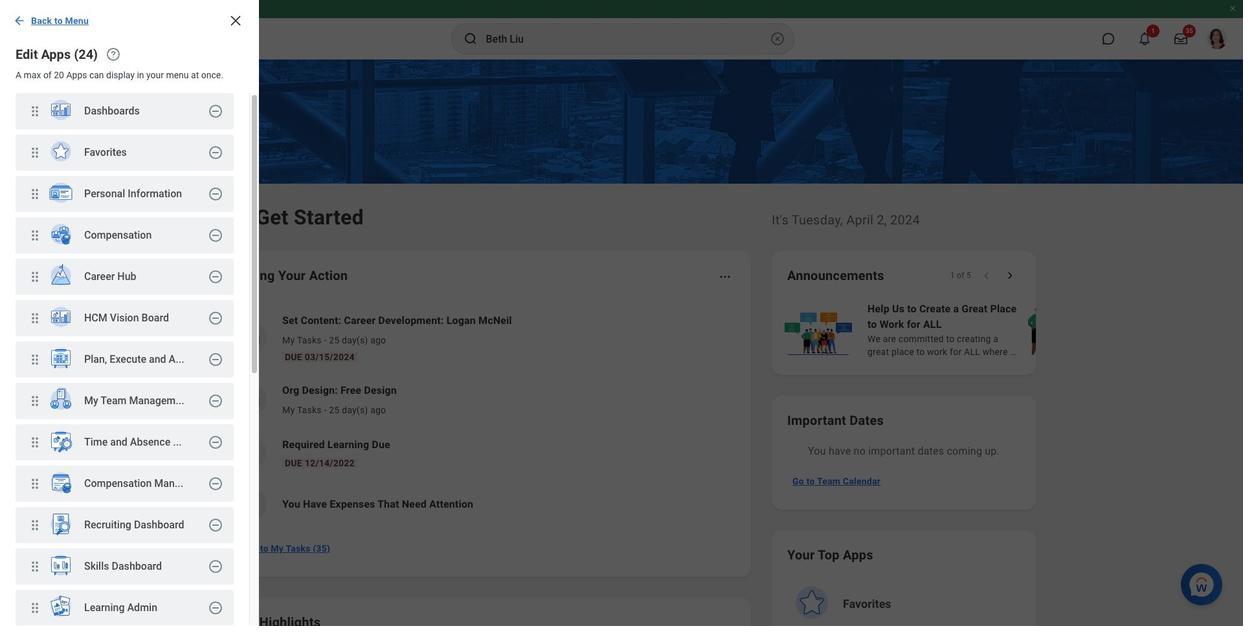 Task type: describe. For each thing, give the bounding box(es) containing it.
13 list item from the top
[[16, 591, 234, 627]]

draggable vertical image for 12th list item from the bottom of the list inside the global navigation dialog
[[27, 145, 43, 161]]

draggable vertical image for 13th list item from the bottom
[[27, 104, 43, 119]]

6 list item from the top
[[16, 300, 234, 338]]

1 minus circle image from the top
[[208, 145, 223, 161]]

draggable vertical image for first list item from the bottom of the list inside the global navigation dialog
[[27, 601, 43, 616]]

0 vertical spatial inbox image
[[242, 328, 261, 348]]

chevron left small image
[[980, 269, 993, 282]]

notifications large image
[[1138, 32, 1151, 45]]

3 minus circle image from the top
[[208, 269, 223, 285]]

dashboard expenses image
[[242, 495, 261, 515]]

arrow left image
[[13, 14, 26, 27]]

2 draggable vertical image from the top
[[27, 228, 43, 243]]

4 list item from the top
[[16, 218, 234, 255]]

draggable vertical image for 4th list item from the bottom of the list inside the global navigation dialog
[[27, 477, 43, 492]]

9 list item from the top
[[16, 425, 234, 462]]

4 minus circle image from the top
[[208, 435, 223, 451]]

draggable vertical image for 9th list item
[[27, 435, 43, 451]]

question outline image
[[106, 47, 121, 62]]

1 minus circle image from the top
[[208, 104, 223, 119]]

5 minus circle image from the top
[[208, 394, 223, 409]]

global navigation dialog
[[0, 0, 259, 627]]

draggable vertical image for 6th list item
[[27, 311, 43, 326]]

8 minus circle image from the top
[[208, 559, 223, 575]]

5 list item from the top
[[16, 259, 234, 297]]

chevron right small image
[[1004, 269, 1017, 282]]

3 minus circle image from the top
[[208, 311, 223, 326]]

6 minus circle image from the top
[[208, 477, 223, 492]]

3 list item from the top
[[16, 176, 234, 214]]

10 list item from the top
[[16, 466, 234, 504]]

close environment banner image
[[1229, 5, 1237, 12]]



Task type: vqa. For each thing, say whether or not it's contained in the screenshot.
draggable vertical icon related to 13th list item from the top of the Global Navigation dialog
yes



Task type: locate. For each thing, give the bounding box(es) containing it.
x circle image
[[770, 31, 785, 47]]

12 list item from the top
[[16, 549, 234, 587]]

4 draggable vertical image from the top
[[27, 352, 43, 368]]

list inside global navigation dialog
[[0, 93, 249, 627]]

2 draggable vertical image from the top
[[27, 145, 43, 161]]

2 minus circle image from the top
[[208, 228, 223, 243]]

list
[[0, 93, 249, 627], [782, 300, 1243, 360], [223, 303, 736, 531]]

2 vertical spatial inbox image
[[228, 543, 241, 556]]

11 list item from the top
[[16, 508, 234, 545]]

x image
[[228, 13, 243, 28]]

4 minus circle image from the top
[[208, 352, 223, 368]]

1 draggable vertical image from the top
[[27, 104, 43, 119]]

draggable vertical image
[[27, 186, 43, 202], [27, 228, 43, 243], [27, 269, 43, 285], [27, 518, 43, 534], [27, 559, 43, 575]]

minus circle image
[[208, 104, 223, 119], [208, 186, 223, 202], [208, 311, 223, 326], [208, 435, 223, 451]]

3 draggable vertical image from the top
[[27, 311, 43, 326]]

main content
[[0, 60, 1243, 627]]

7 draggable vertical image from the top
[[27, 477, 43, 492]]

6 draggable vertical image from the top
[[27, 435, 43, 451]]

2 list item from the top
[[16, 135, 234, 172]]

2 minus circle image from the top
[[208, 186, 223, 202]]

4 draggable vertical image from the top
[[27, 518, 43, 534]]

5 draggable vertical image from the top
[[27, 394, 43, 409]]

8 draggable vertical image from the top
[[27, 601, 43, 616]]

draggable vertical image for 6th list item from the bottom
[[27, 394, 43, 409]]

inbox large image
[[1175, 32, 1188, 45]]

profile logan mcneil element
[[1199, 25, 1235, 53]]

1 vertical spatial inbox image
[[242, 390, 261, 410]]

1 list item from the top
[[16, 93, 234, 131]]

8 list item from the top
[[16, 383, 234, 421]]

draggable vertical image for seventh list item from the top of the list inside the global navigation dialog
[[27, 352, 43, 368]]

5 draggable vertical image from the top
[[27, 559, 43, 575]]

7 list item from the top
[[16, 342, 234, 379]]

list item
[[16, 93, 234, 131], [16, 135, 234, 172], [16, 176, 234, 214], [16, 218, 234, 255], [16, 259, 234, 297], [16, 300, 234, 338], [16, 342, 234, 379], [16, 383, 234, 421], [16, 425, 234, 462], [16, 466, 234, 504], [16, 508, 234, 545], [16, 549, 234, 587], [16, 591, 234, 627]]

1 draggable vertical image from the top
[[27, 186, 43, 202]]

3 draggable vertical image from the top
[[27, 269, 43, 285]]

draggable vertical image
[[27, 104, 43, 119], [27, 145, 43, 161], [27, 311, 43, 326], [27, 352, 43, 368], [27, 394, 43, 409], [27, 435, 43, 451], [27, 477, 43, 492], [27, 601, 43, 616]]

minus circle image
[[208, 145, 223, 161], [208, 228, 223, 243], [208, 269, 223, 285], [208, 352, 223, 368], [208, 394, 223, 409], [208, 477, 223, 492], [208, 518, 223, 534], [208, 559, 223, 575], [208, 601, 223, 616]]

search image
[[463, 31, 478, 47]]

9 minus circle image from the top
[[208, 601, 223, 616]]

banner
[[0, 0, 1243, 60]]

inbox image
[[242, 328, 261, 348], [242, 390, 261, 410], [228, 543, 241, 556]]

book open image
[[242, 444, 261, 463]]

7 minus circle image from the top
[[208, 518, 223, 534]]

status
[[950, 271, 971, 281]]



